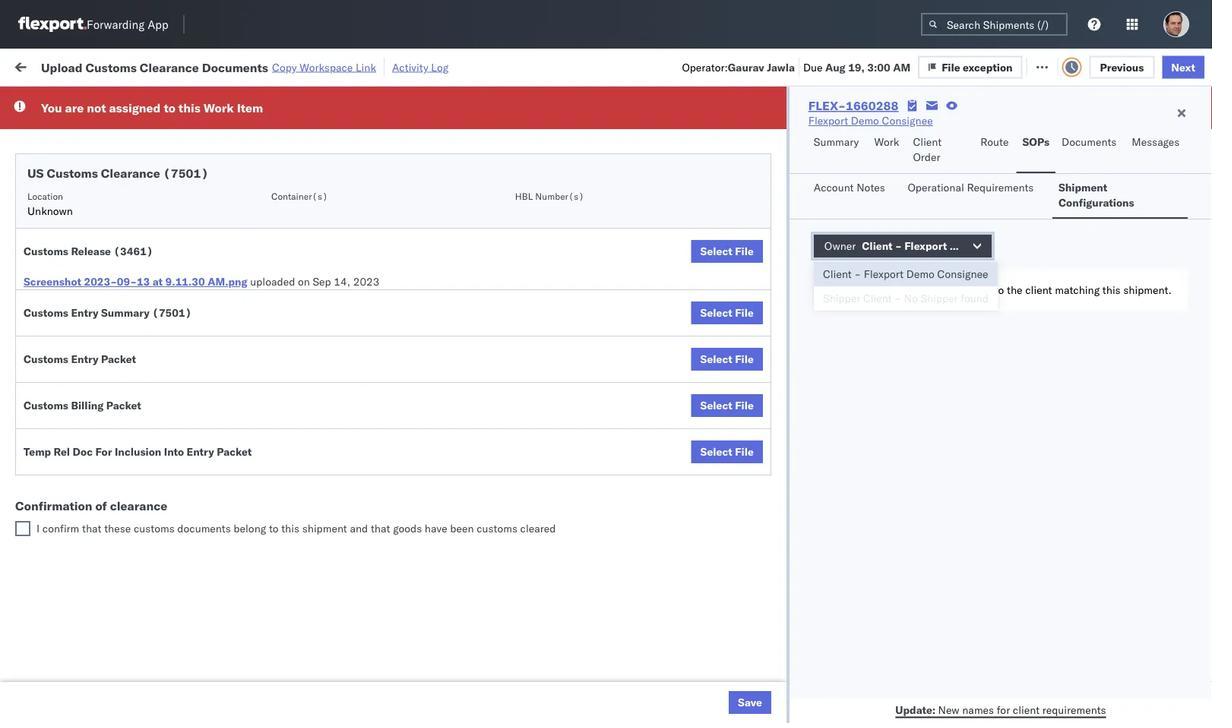 Task type: vqa. For each thing, say whether or not it's contained in the screenshot.
Master Air Waybill to the middle
no



Task type: describe. For each thing, give the bounding box(es) containing it.
schiphol,
[[71, 660, 117, 673]]

sep
[[313, 275, 331, 288]]

schedule pickup from los angeles, ca link for 2nd schedule pickup from los angeles, ca button from the top of the page
[[35, 477, 216, 507]]

28,
[[337, 453, 354, 466]]

1 karl lagerfeld international b.v c/o bleckmann from the top
[[663, 620, 892, 633]]

import
[[128, 59, 162, 72]]

19,
[[848, 60, 865, 74]]

2:59 for 2:59 am est, feb 17, 2023
[[245, 118, 268, 131]]

us
[[27, 166, 44, 181]]

017482927423
[[1035, 218, 1114, 232]]

due
[[803, 60, 823, 74]]

1 vertical spatial of
[[95, 499, 107, 514]]

for for names
[[997, 703, 1010, 717]]

2 karl from the top
[[663, 653, 682, 666]]

temp
[[24, 445, 51, 459]]

1 b.v from the top
[[797, 620, 814, 633]]

25, for 3:00 am est, feb 25, 2023
[[337, 386, 354, 399]]

clearance for us customs clearance (7501)
[[101, 166, 160, 181]]

maeu1234567 for schedule pickup from los angeles, ca
[[936, 252, 1013, 265]]

0 horizontal spatial on
[[298, 275, 310, 288]]

2 that from the left
[[371, 522, 390, 535]]

shipment
[[302, 522, 347, 535]]

0 horizontal spatial flexport demo consignee
[[564, 453, 688, 466]]

otter for flex-2060357
[[663, 687, 688, 700]]

3:00 am est, feb 25, 2023
[[245, 386, 383, 399]]

from right for at the left bottom
[[118, 444, 140, 457]]

segu6076363
[[936, 686, 1011, 700]]

operational requirements button
[[902, 174, 1043, 219]]

schedule pickup from los angeles, ca link for 1st schedule pickup from los angeles, ca button from the bottom
[[35, 677, 216, 708]]

2 western from the top
[[793, 185, 833, 198]]

confirm pickup from los angeles, ca link for honeywell
[[35, 343, 216, 374]]

customs inside upload customs clearance documents
[[72, 210, 115, 223]]

9.11.30
[[165, 275, 205, 288]]

1 3:30 from the top
[[245, 152, 268, 165]]

los down haarlemmermeer,
[[143, 678, 160, 692]]

2 shipper from the left
[[921, 292, 958, 305]]

8 schedule from the top
[[35, 511, 80, 524]]

client for name
[[564, 124, 588, 136]]

2 bleckmann from the top
[[838, 653, 892, 666]]

customs up screenshot
[[24, 245, 68, 258]]

delivery down us customs clearance (7501)
[[83, 184, 122, 198]]

1 shipper from the left
[[823, 292, 860, 305]]

aug
[[825, 60, 846, 74]]

maeu1234567 for schedule delivery appointment
[[936, 285, 1013, 298]]

1 horizontal spatial this
[[281, 522, 299, 535]]

file for customs entry packet
[[735, 353, 754, 366]]

2 flex-2001714 from the top
[[839, 185, 918, 198]]

2 b.v from the top
[[797, 653, 814, 666]]

fcl for 2:59 am est, mar 3, 2023
[[499, 519, 518, 533]]

are for you
[[65, 100, 84, 116]]

est, for schedule delivery appointment link for 10:30 pm est, feb 21, 2023
[[296, 285, 319, 299]]

location unknown
[[27, 190, 73, 218]]

new
[[938, 703, 959, 717]]

select file button for customs entry summary (7501)
[[691, 302, 763, 324]]

owner
[[824, 239, 856, 253]]

select for customs entry summary (7501)
[[700, 306, 732, 320]]

13
[[137, 275, 150, 288]]

2 vertical spatial entry
[[187, 445, 214, 459]]

feb left 28,
[[316, 453, 335, 466]]

client for order
[[913, 135, 942, 149]]

2 schedule delivery appointment from the top
[[35, 184, 187, 198]]

release
[[71, 245, 111, 258]]

2 vertical spatial 17,
[[336, 185, 353, 198]]

confirmation
[[15, 499, 92, 514]]

client down flex-2150210
[[862, 239, 893, 253]]

account notes button
[[808, 174, 893, 219]]

est, for the 'schedule pickup from los angeles international airport' 'link'
[[290, 152, 312, 165]]

client - flexport demo consignee
[[823, 267, 988, 281]]

pickup down upload proof of delivery button
[[83, 444, 115, 457]]

feb for 2:59 am est, feb 17, 2023 schedule delivery appointment link
[[316, 118, 335, 131]]

upload customs clearance documents
[[35, 210, 166, 239]]

delivery for 2:59 am est, feb 17, 2023
[[83, 117, 122, 131]]

message (10)
[[204, 59, 273, 72]]

0 vertical spatial flexport demo consignee
[[808, 114, 933, 127]]

container
[[936, 118, 977, 130]]

filtered
[[15, 93, 52, 106]]

1977428 for schedule delivery appointment
[[872, 285, 918, 299]]

select file button for customs billing packet
[[691, 394, 763, 417]]

select for customs release (3461)
[[700, 245, 732, 258]]

resize handle column header for client name
[[637, 118, 655, 723]]

0 vertical spatial at
[[308, 59, 318, 72]]

pickup down schiphol,
[[83, 678, 115, 692]]

2023 for schedule pickup from los angeles, ca link for third schedule pickup from los angeles, ca button from the top
[[351, 519, 378, 533]]

shipment.
[[1123, 283, 1172, 297]]

rel
[[54, 445, 70, 459]]

feb for the 'schedule pickup from los angeles international airport' 'link'
[[315, 152, 334, 165]]

(10)
[[246, 59, 273, 72]]

12:00 pm est, feb 25, 2023
[[245, 419, 389, 432]]

forwarding
[[87, 17, 145, 32]]

file for customs billing packet
[[735, 399, 754, 412]]

select file button for customs entry packet
[[691, 348, 763, 371]]

select file button for customs release (3461)
[[691, 240, 763, 263]]

2023 for schedule delivery appointment link for 10:30 pm est, feb 21, 2023
[[362, 285, 389, 299]]

pickup right confirm on the bottom of page
[[83, 511, 115, 524]]

est, for upload proof of delivery link
[[296, 419, 319, 432]]

app
[[148, 17, 168, 32]]

1 schedule pickup from los angeles, ca from the top
[[35, 244, 205, 272]]

1 schedule pickup from los angeles, ca button from the top
[[35, 243, 216, 275]]

: for snoozed
[[350, 94, 352, 106]]

pickup inside schedule pickup from los angeles international airport
[[83, 143, 115, 157]]

from down "temp rel doc for inclusion into entry packet"
[[118, 511, 140, 524]]

have
[[425, 522, 447, 535]]

pickup down 2023- on the left top
[[77, 310, 109, 324]]

2 karl lagerfeld international b.v c/o bleckmann from the top
[[663, 653, 892, 666]]

client right there
[[863, 292, 892, 305]]

los up 13
[[143, 244, 160, 257]]

from up clearance in the left bottom of the page
[[118, 478, 140, 491]]

packet for customs entry packet
[[101, 353, 136, 366]]

summary inside button
[[814, 135, 859, 149]]

mar
[[316, 519, 336, 533]]

4 schedule pickup from los angeles, ca from the top
[[35, 511, 205, 540]]

est, left mar
[[291, 519, 313, 533]]

los left into
[[143, 444, 160, 457]]

work,
[[159, 94, 184, 106]]

2 schedule delivery appointment link from the top
[[35, 184, 187, 199]]

2 horizontal spatial to
[[995, 283, 1004, 297]]

mbl/mawb
[[1035, 124, 1088, 136]]

1 vertical spatial no
[[904, 292, 918, 305]]

4 schedule pickup from los angeles, ca button from the top
[[35, 677, 216, 709]]

select file button for temp rel doc for inclusion into entry packet
[[691, 441, 763, 464]]

batch action
[[1127, 59, 1193, 72]]

am.png
[[208, 275, 247, 288]]

flex-1660288 link
[[808, 98, 899, 113]]

am right the '19,'
[[893, 60, 911, 74]]

1 horizontal spatial on
[[378, 59, 390, 72]]

air for 3:00 pm est, feb 20, 2023
[[465, 218, 479, 232]]

am right belong
[[270, 519, 288, 533]]

from inside schedule pickup from los angeles international airport
[[118, 143, 140, 157]]

risk
[[320, 59, 338, 72]]

owner client - flexport demo consignee
[[824, 239, 1035, 253]]

summary button
[[808, 128, 868, 173]]

10:30
[[245, 285, 274, 299]]

select file for temp rel doc for inclusion into entry packet
[[700, 445, 754, 459]]

belong
[[234, 522, 266, 535]]

confirm pickup from los angeles, ca for bookings test consignee
[[35, 310, 199, 339]]

confirm delivery link
[[35, 384, 116, 399]]

file for customs entry summary (7501)
[[735, 306, 754, 320]]

2 ca from the top
[[35, 326, 49, 339]]

3 resize handle column header from the left
[[439, 118, 457, 723]]

schedule pickup from los angeles, ca link for 1st schedule pickup from los angeles, ca button from the top of the page
[[35, 243, 216, 273]]

confirm pickup from los angeles, ca button for bookings
[[35, 310, 216, 342]]

track
[[393, 59, 418, 72]]

09-
[[117, 275, 137, 288]]

netherlands
[[35, 675, 94, 689]]

customs release (3461)
[[24, 245, 153, 258]]

status
[[82, 94, 109, 106]]

blocked,
[[186, 94, 224, 106]]

number(s)
[[535, 190, 584, 202]]

10 schedule from the top
[[35, 678, 80, 692]]

documents for upload customs clearance documents copy workspace link
[[202, 59, 268, 75]]

snoozed
[[314, 94, 350, 106]]

confirm pickup from los angeles, ca link for bookings
[[35, 310, 216, 340]]

batch action button
[[1104, 54, 1203, 77]]

work inside work button
[[874, 135, 899, 149]]

0 horizontal spatial to
[[164, 100, 175, 116]]

from down the 09-
[[112, 310, 134, 324]]

work
[[44, 55, 83, 76]]

llc for flex-2060357
[[740, 687, 758, 700]]

feb for confirm delivery link
[[316, 386, 335, 399]]

account inside account notes button
[[814, 181, 854, 194]]

187
[[356, 59, 375, 72]]

account notes
[[814, 181, 885, 194]]

flexport. image
[[18, 17, 87, 32]]

ocean lcl for honeywell
[[465, 285, 518, 299]]

flex-2060357
[[839, 687, 918, 700]]

previous
[[1100, 60, 1144, 74]]

there
[[829, 283, 856, 297]]

for
[[95, 445, 112, 459]]

from down haarlemmermeer,
[[118, 678, 140, 692]]

est, up 3:00 pm est, feb 20, 2023
[[290, 185, 312, 198]]

pickup down customs entry summary (7501)
[[77, 344, 109, 357]]

flex-2150210
[[839, 218, 918, 232]]

7 schedule from the top
[[35, 478, 80, 491]]

file for customs release (3461)
[[735, 245, 754, 258]]

id
[[834, 124, 843, 136]]

2023 right 14,
[[353, 275, 380, 288]]

2 lagerfeld from the top
[[685, 653, 730, 666]]

flex id button
[[807, 121, 913, 136]]

pm up 3:00 pm est, feb 20, 2023
[[270, 185, 287, 198]]

delivery for 10:30 pm est, feb 21, 2023
[[83, 285, 122, 298]]

otter products, llc for flex-2060357
[[663, 687, 758, 700]]

2023 for the 'schedule pickup from los angeles international airport' 'link'
[[356, 152, 382, 165]]

pickup down upload customs clearance documents
[[83, 244, 115, 257]]

you
[[41, 100, 62, 116]]

customs entry packet
[[24, 353, 136, 366]]

los down customs entry summary (7501)
[[137, 344, 154, 357]]

flex-1977428 for schedule delivery appointment
[[839, 285, 918, 299]]

1 horizontal spatial work
[[204, 100, 234, 116]]

resize handle column header for workitem
[[217, 118, 236, 723]]

filtered by:
[[15, 93, 70, 106]]

2 vertical spatial packet
[[217, 445, 252, 459]]

link
[[356, 60, 376, 74]]

2 integration test account - western digital from the top
[[663, 185, 867, 198]]

1660288
[[846, 98, 899, 113]]

list box containing client - flexport demo consignee
[[814, 262, 998, 311]]

otter products, llc for flex-1988285
[[663, 118, 758, 131]]

hbl
[[515, 190, 533, 202]]

matching
[[1055, 283, 1100, 297]]

1 western from the top
[[793, 152, 833, 165]]

am for flexport demo consignee
[[270, 453, 288, 466]]

0 horizontal spatial at
[[153, 275, 163, 288]]

0 vertical spatial upload
[[41, 59, 82, 75]]

batch
[[1127, 59, 1157, 72]]

21,
[[343, 285, 360, 299]]

cleared
[[520, 522, 556, 535]]

shipment
[[1059, 181, 1107, 194]]

1 that from the left
[[82, 522, 101, 535]]

2 schedule pickup from los angeles, ca from the top
[[35, 444, 205, 473]]

from down customs entry summary (7501)
[[112, 344, 134, 357]]

3 schedule pickup from los angeles, ca from the top
[[35, 478, 205, 506]]

container numbers button
[[929, 115, 1012, 142]]

resize handle column header for container numbers
[[1009, 118, 1027, 723]]

pm for upload customs clearance documents
[[270, 218, 287, 232]]

haarlemmermeer,
[[120, 660, 206, 673]]

lcl for otter products - test account
[[499, 118, 518, 131]]

2 digital from the top
[[836, 185, 867, 198]]

0 horizontal spatial this
[[178, 100, 201, 116]]

from down upload customs clearance documents button
[[118, 244, 140, 257]]

customs up location
[[47, 166, 98, 181]]

2060357
[[872, 687, 918, 700]]

est, for confirm delivery link
[[291, 386, 313, 399]]

1 confirm from the top
[[35, 310, 74, 324]]

customs up 'status' at the left
[[85, 59, 137, 75]]

2023 up 3:00 pm est, feb 20, 2023
[[356, 185, 382, 198]]

1 horizontal spatial to
[[269, 522, 279, 535]]

resize handle column header for consignee
[[789, 118, 807, 723]]

20,
[[336, 218, 353, 232]]

copy workspace link button
[[272, 60, 376, 74]]

schedule delivery appointment for 10:30 pm est, feb 21, 2023
[[35, 285, 187, 298]]

los right these
[[143, 511, 160, 524]]

products
[[592, 118, 635, 131]]

1 integration test account - western digital from the top
[[663, 152, 867, 165]]

1 vertical spatial client
[[1013, 703, 1040, 717]]

workitem
[[17, 124, 56, 136]]

1 flex-2001714 from the top
[[839, 152, 918, 165]]

upload proof of delivery button
[[35, 418, 152, 434]]

17, for ocean lcl
[[337, 118, 354, 131]]

select for temp rel doc for inclusion into entry packet
[[700, 445, 732, 459]]

activity log button
[[392, 58, 449, 76]]

los inside schedule pickup from los angeles international airport
[[143, 143, 160, 157]]

1988285
[[872, 118, 918, 131]]

los up clearance in the left bottom of the page
[[143, 478, 160, 491]]

deadline
[[245, 124, 284, 136]]

10 resize handle column header from the left
[[1199, 118, 1212, 723]]

0 horizontal spatial summary
[[101, 306, 150, 320]]

screenshot 2023-09-13 at 9.11.30 am.png uploaded on sep 14, 2023
[[24, 275, 380, 288]]

mbltest1234
[[1035, 118, 1107, 131]]

file for temp rel doc for inclusion into entry packet
[[735, 445, 754, 459]]

25, for 12:00 pm est, feb 25, 2023
[[343, 419, 360, 432]]

log
[[431, 60, 449, 74]]

these
[[104, 522, 131, 535]]

air for 12:00 pm est, feb 25, 2023
[[465, 419, 479, 432]]



Task type: locate. For each thing, give the bounding box(es) containing it.
in
[[226, 94, 235, 106]]

9 schedule from the top
[[35, 645, 80, 658]]

1 ocean from the top
[[465, 118, 496, 131]]

1 vertical spatial entry
[[71, 353, 98, 366]]

1 vertical spatial karl
[[663, 653, 682, 666]]

bookings
[[663, 319, 707, 332], [564, 386, 608, 399], [663, 386, 707, 399], [663, 453, 707, 466], [663, 486, 707, 499], [663, 519, 707, 533], [663, 553, 707, 566], [663, 586, 707, 600]]

2 c/o from the top
[[817, 653, 835, 666]]

2023 down deadline button
[[356, 152, 382, 165]]

llc for flex-1988285
[[740, 118, 758, 131]]

client inside button
[[564, 124, 588, 136]]

0 vertical spatial air
[[465, 152, 479, 165]]

resize handle column header
[[217, 118, 236, 723], [386, 118, 404, 723], [439, 118, 457, 723], [538, 118, 556, 723], [637, 118, 655, 723], [789, 118, 807, 723], [910, 118, 929, 723], [1009, 118, 1027, 723], [1185, 118, 1203, 723], [1199, 118, 1212, 723]]

ocean fcl for 2:59 am est, mar 3, 2023
[[465, 519, 518, 533]]

0 vertical spatial clearance
[[140, 59, 199, 75]]

2 horizontal spatial this
[[1103, 283, 1121, 297]]

confirm for bookings
[[35, 385, 74, 398]]

None checkbox
[[15, 521, 30, 537]]

0 vertical spatial b.v
[[797, 620, 814, 633]]

0 vertical spatial for
[[145, 94, 157, 106]]

0 vertical spatial schedule delivery appointment button
[[35, 117, 187, 133]]

consignee button
[[655, 121, 792, 136]]

2023 for 2:59 am est, feb 17, 2023 schedule delivery appointment link
[[356, 118, 383, 131]]

otter left name
[[564, 118, 589, 131]]

2:59 for 2:59 am est, feb 28, 2023
[[245, 453, 268, 466]]

consignee inside button
[[663, 124, 706, 136]]

0 horizontal spatial that
[[82, 522, 101, 535]]

packet for customs billing packet
[[106, 399, 141, 412]]

pm for schedule pickup from los angeles international airport
[[270, 152, 287, 165]]

client inside 'button'
[[913, 135, 942, 149]]

2001714
[[872, 152, 918, 165], [872, 185, 918, 198]]

Search Work text field
[[702, 54, 867, 77]]

1 schedule pickup from los angeles, ca link from the top
[[35, 243, 216, 273]]

2 customs from the left
[[477, 522, 517, 535]]

client up there
[[823, 267, 852, 281]]

9 resize handle column header from the left
[[1185, 118, 1203, 723]]

2 vertical spatial documents
[[35, 225, 90, 239]]

17, up 20,
[[336, 185, 353, 198]]

feb up 3:00 pm est, feb 20, 2023
[[315, 185, 334, 198]]

1 resize handle column header from the left
[[217, 118, 236, 723]]

0 vertical spatial this
[[178, 100, 201, 116]]

file
[[953, 59, 972, 72], [942, 60, 960, 74], [735, 245, 754, 258], [735, 306, 754, 320], [735, 353, 754, 366], [735, 399, 754, 412], [735, 445, 754, 459]]

1 digital from the top
[[836, 152, 867, 165]]

0 vertical spatial lcl
[[499, 118, 518, 131]]

1 vertical spatial to
[[995, 283, 1004, 297]]

flex-1977428 down "client - flexport demo consignee"
[[839, 285, 918, 299]]

ca down confirmation
[[35, 526, 49, 540]]

flxt00001977428a
[[1035, 285, 1140, 299]]

confirm for honeywell
[[35, 344, 74, 357]]

1 vertical spatial at
[[153, 275, 163, 288]]

3 appointment from the top
[[124, 285, 187, 298]]

clearance for upload customs clearance documents
[[118, 210, 166, 223]]

2001714 up 2150210
[[872, 185, 918, 198]]

llc
[[740, 118, 758, 131], [740, 687, 758, 700]]

mode button
[[457, 121, 541, 136]]

17, for air
[[336, 152, 353, 165]]

0 horizontal spatial are
[[65, 100, 84, 116]]

0 horizontal spatial :
[[109, 94, 112, 106]]

2 2001714 from the top
[[872, 185, 918, 198]]

4 ocean from the top
[[465, 519, 496, 533]]

schedule pickup from los angeles, ca
[[35, 244, 205, 272], [35, 444, 205, 473], [35, 478, 205, 506], [35, 511, 205, 540], [35, 678, 205, 707]]

clearance inside upload customs clearance documents
[[118, 210, 166, 223]]

airport inside the "schedule pickup from amsterdam airport schiphol, haarlemmermeer, netherlands"
[[35, 660, 69, 673]]

schedule down proof
[[35, 444, 80, 457]]

delivery inside button
[[77, 385, 116, 398]]

1 customs from the left
[[134, 522, 175, 535]]

0 vertical spatial lagerfeld
[[685, 620, 730, 633]]

2 maeu1234567 from the top
[[936, 285, 1013, 298]]

digital down summary button
[[836, 185, 867, 198]]

(3461)
[[114, 245, 153, 258]]

1 llc from the top
[[740, 118, 758, 131]]

1 vertical spatial integration test account - western digital
[[663, 185, 867, 198]]

no down "client - flexport demo consignee"
[[904, 292, 918, 305]]

snoozed : no
[[314, 94, 368, 106]]

0 vertical spatial 17,
[[337, 118, 354, 131]]

delivery
[[83, 117, 122, 131], [83, 184, 122, 198], [83, 285, 122, 298], [77, 385, 116, 398], [113, 418, 152, 432]]

am for otter products - test account
[[270, 118, 288, 131]]

3 select file from the top
[[700, 353, 754, 366]]

1 vertical spatial are
[[859, 283, 874, 297]]

pm down deadline
[[270, 152, 287, 165]]

client left name
[[564, 124, 588, 136]]

1 horizontal spatial that
[[371, 522, 390, 535]]

1 vertical spatial schedule delivery appointment
[[35, 184, 187, 198]]

4 schedule from the top
[[35, 244, 80, 257]]

1 appointment from the top
[[124, 117, 187, 131]]

1 vertical spatial 25,
[[343, 419, 360, 432]]

est, up 12:00 pm est, feb 25, 2023
[[291, 386, 313, 399]]

0 vertical spatial work
[[165, 59, 192, 72]]

clearance for upload customs clearance documents copy workspace link
[[140, 59, 199, 75]]

3 schedule delivery appointment button from the top
[[35, 284, 187, 301]]

otter products - test account
[[564, 118, 710, 131]]

import work button
[[122, 49, 198, 83]]

4 select from the top
[[700, 399, 732, 412]]

schedule delivery appointment for 2:59 am est, feb 17, 2023
[[35, 117, 187, 131]]

1 confirm pickup from los angeles, ca from the top
[[35, 310, 199, 339]]

pm down container(s)
[[270, 218, 287, 232]]

0 vertical spatial entry
[[71, 306, 98, 320]]

into
[[164, 445, 184, 459]]

to right assigned
[[164, 100, 175, 116]]

ocean lcl
[[465, 118, 518, 131], [465, 285, 518, 299]]

2 ocean lcl from the top
[[465, 285, 518, 299]]

integration test account - western digital
[[663, 152, 867, 165], [663, 185, 867, 198]]

are for there
[[859, 283, 874, 297]]

feb for upload proof of delivery link
[[322, 419, 340, 432]]

numbers for container numbers
[[936, 130, 974, 142]]

1 vertical spatial airport
[[35, 660, 69, 673]]

schedule delivery appointment down not
[[35, 117, 187, 131]]

angeles,
[[163, 244, 205, 257], [157, 310, 199, 324], [157, 344, 199, 357], [163, 444, 205, 457], [163, 478, 205, 491], [163, 511, 205, 524], [163, 678, 205, 692]]

2 otter products, llc from the top
[[663, 687, 758, 700]]

2023 right 28,
[[356, 453, 383, 466]]

1 vertical spatial ocean lcl
[[465, 285, 518, 299]]

: for status
[[109, 94, 112, 106]]

from inside the "schedule pickup from amsterdam airport schiphol, haarlemmermeer, netherlands"
[[118, 645, 140, 658]]

0 vertical spatial integration test account - western digital
[[663, 152, 867, 165]]

2 schedule delivery appointment button from the top
[[35, 184, 187, 200]]

4 schedule pickup from los angeles, ca link from the top
[[35, 510, 216, 541]]

operational
[[908, 181, 964, 194]]

1 schedule delivery appointment link from the top
[[35, 117, 187, 132]]

0 vertical spatial schedule delivery appointment link
[[35, 117, 187, 132]]

1 vertical spatial otter products, llc
[[663, 687, 758, 700]]

resize handle column header for deadline
[[386, 118, 404, 723]]

1 maeu1234567 from the top
[[936, 252, 1013, 265]]

container(s)
[[271, 190, 328, 202]]

1 vertical spatial international
[[733, 620, 795, 633]]

upload customs clearance documents link
[[35, 209, 216, 240]]

are left not
[[65, 100, 84, 116]]

customs
[[85, 59, 137, 75], [47, 166, 98, 181], [72, 210, 115, 223], [24, 245, 68, 258], [24, 306, 68, 320], [24, 353, 68, 366], [24, 399, 68, 412]]

1 2001714 from the top
[[872, 152, 918, 165]]

est, down 12:00 pm est, feb 25, 2023
[[291, 453, 313, 466]]

1 products, from the top
[[690, 118, 737, 131]]

entry
[[71, 306, 98, 320], [71, 353, 98, 366], [187, 445, 214, 459]]

1 vertical spatial llc
[[740, 687, 758, 700]]

list box
[[814, 262, 998, 311]]

1 horizontal spatial documents
[[202, 59, 268, 75]]

temp rel doc for inclusion into entry packet
[[24, 445, 252, 459]]

7 ca from the top
[[35, 693, 49, 707]]

resize handle column header for flex id
[[910, 118, 929, 723]]

1 confirm pickup from los angeles, ca button from the top
[[35, 310, 216, 342]]

select
[[700, 245, 732, 258], [700, 306, 732, 320], [700, 353, 732, 366], [700, 399, 732, 412], [700, 445, 732, 459]]

1 3:30 pm est, feb 17, 2023 from the top
[[245, 152, 382, 165]]

ocean for bookings test consignee
[[465, 386, 496, 399]]

numbers inside button
[[1090, 124, 1128, 136]]

client
[[564, 124, 588, 136], [913, 135, 942, 149], [862, 239, 893, 253], [823, 267, 852, 281], [863, 292, 892, 305]]

3 schedule pickup from los angeles, ca button from the top
[[35, 510, 216, 542]]

confirm
[[35, 310, 74, 324], [35, 344, 74, 357], [35, 385, 74, 398]]

airport up netherlands
[[35, 660, 69, 673]]

shipper left found
[[921, 292, 958, 305]]

confirm up confirm delivery
[[35, 344, 74, 357]]

schedule delivery appointment
[[35, 117, 187, 131], [35, 184, 187, 198], [35, 285, 187, 298]]

documents inside documents button
[[1062, 135, 1117, 149]]

7 resize handle column header from the left
[[910, 118, 929, 723]]

international inside schedule pickup from los angeles international airport
[[35, 158, 97, 172]]

2023 up 12:00 pm est, feb 25, 2023
[[356, 386, 383, 399]]

2 fcl from the top
[[499, 519, 518, 533]]

10:30 pm est, feb 21, 2023
[[245, 285, 389, 299]]

1 horizontal spatial :
[[350, 94, 352, 106]]

0 horizontal spatial customs
[[134, 522, 175, 535]]

fcl
[[499, 386, 518, 399], [499, 519, 518, 533]]

flex-2001714 up flex-2150210
[[839, 185, 918, 198]]

1 vertical spatial flex-2001714
[[839, 185, 918, 198]]

pm right 12:00
[[277, 419, 294, 432]]

activity log
[[392, 60, 449, 74]]

(7501) down 9.11.30
[[152, 306, 192, 320]]

2 vertical spatial 3:00
[[245, 386, 268, 399]]

to left the "the"
[[995, 283, 1004, 297]]

confirm pickup from los angeles, ca button for honeywell
[[35, 343, 216, 375]]

no right snoozed
[[356, 94, 368, 106]]

0 vertical spatial karl lagerfeld international b.v c/o bleckmann
[[663, 620, 892, 633]]

(7501) for us customs clearance (7501)
[[163, 166, 208, 181]]

0 vertical spatial documents
[[202, 59, 268, 75]]

0 vertical spatial c/o
[[817, 620, 835, 633]]

2 vertical spatial 2:59
[[245, 519, 268, 533]]

6 schedule from the top
[[35, 444, 80, 457]]

4 ca from the top
[[35, 459, 49, 473]]

entry for packet
[[71, 353, 98, 366]]

clearance up work,
[[140, 59, 199, 75]]

2023 for confirm delivery link
[[356, 386, 383, 399]]

b.v
[[797, 620, 814, 633], [797, 653, 814, 666]]

assigned
[[109, 100, 161, 116]]

mabltest12345
[[1035, 687, 1121, 700]]

2 appointment from the top
[[124, 184, 187, 198]]

to
[[164, 100, 175, 116], [995, 283, 1004, 297], [269, 522, 279, 535]]

2 ocean fcl from the top
[[465, 519, 518, 533]]

on left "sep"
[[298, 275, 310, 288]]

snooze
[[412, 124, 442, 136]]

1 select file from the top
[[700, 245, 754, 258]]

2:59 am est, mar 3, 2023
[[245, 519, 378, 533]]

schedule delivery appointment link for 10:30 pm est, feb 21, 2023
[[35, 284, 187, 299]]

0 vertical spatial packet
[[101, 353, 136, 366]]

1 vertical spatial this
[[1103, 283, 1121, 297]]

karl lagerfeld international b.v c/o bleckmann
[[663, 620, 892, 633], [663, 653, 892, 666]]

entry up confirm delivery
[[71, 353, 98, 366]]

am up 12:00
[[270, 386, 288, 399]]

confirm delivery
[[35, 385, 116, 398]]

3 air from the top
[[465, 419, 479, 432]]

pm right 10:30
[[277, 285, 294, 299]]

attached
[[949, 283, 992, 297]]

international
[[35, 158, 97, 172], [733, 620, 795, 633], [733, 653, 795, 666]]

entry right into
[[187, 445, 214, 459]]

2 schedule pickup from los angeles, ca link from the top
[[35, 443, 216, 474]]

2 3:30 pm est, feb 17, 2023 from the top
[[245, 185, 382, 198]]

confirm pickup from los angeles, ca link down the 09-
[[35, 310, 216, 340]]

5 schedule pickup from los angeles, ca from the top
[[35, 678, 205, 707]]

1 vertical spatial lcl
[[499, 285, 518, 299]]

Search Shipments (/) text field
[[921, 13, 1068, 36]]

2:59 for 2:59 am est, mar 3, 2023
[[245, 519, 268, 533]]

lcl for honeywell - test account
[[499, 285, 518, 299]]

1 ca from the top
[[35, 259, 49, 272]]

1 vertical spatial confirm pickup from los angeles, ca link
[[35, 343, 216, 374]]

resize handle column header for mode
[[538, 118, 556, 723]]

est, for 2:59 am est, feb 17, 2023 schedule delivery appointment link
[[291, 118, 313, 131]]

message
[[204, 59, 246, 72]]

4 resize handle column header from the left
[[538, 118, 556, 723]]

2023 up 2:59 am est, feb 28, 2023
[[362, 419, 389, 432]]

screenshot 2023-09-13 at 9.11.30 am.png link
[[24, 274, 247, 290]]

3 schedule delivery appointment from the top
[[35, 285, 187, 298]]

delivery for 3:00 am est, feb 25, 2023
[[77, 385, 116, 398]]

confirm pickup from los angeles, ca
[[35, 310, 199, 339], [35, 344, 199, 372]]

25, up 12:00 pm est, feb 25, 2023
[[337, 386, 354, 399]]

pm for upload proof of delivery
[[277, 419, 294, 432]]

select file for customs billing packet
[[700, 399, 754, 412]]

2 air from the top
[[465, 218, 479, 232]]

8 resize handle column header from the left
[[1009, 118, 1027, 723]]

entry for summary
[[71, 306, 98, 320]]

fcl for 3:00 am est, feb 25, 2023
[[499, 386, 518, 399]]

3:00 for integration test account - on ag
[[245, 218, 268, 232]]

1 vertical spatial confirm
[[35, 344, 74, 357]]

feb for schedule delivery appointment link for 10:30 pm est, feb 21, 2023
[[322, 285, 340, 299]]

1 horizontal spatial shipper
[[921, 292, 958, 305]]

5 ca from the top
[[35, 493, 49, 506]]

2 select file button from the top
[[691, 302, 763, 324]]

for
[[145, 94, 157, 106], [997, 703, 1010, 717]]

air for 3:30 pm est, feb 17, 2023
[[465, 152, 479, 165]]

feb up 12:00 pm est, feb 25, 2023
[[316, 386, 335, 399]]

3 select file button from the top
[[691, 348, 763, 371]]

schedule pickup from los angeles, ca link for third schedule pickup from los angeles, ca button from the top
[[35, 510, 216, 541]]

pickup inside the "schedule pickup from amsterdam airport schiphol, haarlemmermeer, netherlands"
[[83, 645, 115, 658]]

import work
[[128, 59, 192, 72]]

schedule delivery appointment button down us customs clearance (7501)
[[35, 184, 187, 200]]

3:30 pm est, feb 17, 2023 down deadline button
[[245, 152, 382, 165]]

1 karl from the top
[[663, 620, 682, 633]]

are left the no
[[859, 283, 874, 297]]

upload inside upload proof of delivery link
[[35, 418, 69, 432]]

documents up in
[[202, 59, 268, 75]]

2 confirm pickup from los angeles, ca button from the top
[[35, 343, 216, 375]]

western down summary button
[[793, 185, 833, 198]]

customs down confirm delivery
[[24, 399, 68, 412]]

confirm pickup from los angeles, ca button down the 09-
[[35, 310, 216, 342]]

2 vertical spatial confirm
[[35, 385, 74, 398]]

client up order
[[913, 135, 942, 149]]

est, left 14,
[[296, 285, 319, 299]]

select file for customs release (3461)
[[700, 245, 754, 258]]

2 vertical spatial international
[[733, 653, 795, 666]]

numbers inside container numbers
[[936, 130, 974, 142]]

delivery up "temp rel doc for inclusion into entry packet"
[[113, 418, 152, 432]]

schedule delivery appointment button
[[35, 117, 187, 133], [35, 184, 187, 200], [35, 284, 187, 301]]

5 select file button from the top
[[691, 441, 763, 464]]

1 horizontal spatial at
[[308, 59, 318, 72]]

est, down 3:00 am est, feb 25, 2023
[[296, 419, 319, 432]]

pickup up confirmation of clearance
[[83, 478, 115, 491]]

2:59 right documents
[[245, 519, 268, 533]]

save button
[[729, 692, 771, 714]]

0 horizontal spatial numbers
[[936, 130, 974, 142]]

ca down temp
[[35, 459, 49, 473]]

0 horizontal spatial shipper
[[823, 292, 860, 305]]

sops button
[[1016, 128, 1056, 173]]

6 resize handle column header from the left
[[789, 118, 807, 723]]

1 2:59 from the top
[[245, 118, 268, 131]]

confirm pickup from los angeles, ca link down customs entry summary (7501)
[[35, 343, 216, 374]]

1 lagerfeld from the top
[[685, 620, 730, 633]]

select for customs entry packet
[[700, 353, 732, 366]]

2 horizontal spatial work
[[874, 135, 899, 149]]

numbers for mbl/mawb numbers
[[1090, 124, 1128, 136]]

appointment
[[124, 117, 187, 131], [124, 184, 187, 198], [124, 285, 187, 298]]

1 schedule from the top
[[35, 117, 80, 131]]

1 fcl from the top
[[499, 386, 518, 399]]

and
[[350, 522, 368, 535]]

clearance
[[140, 59, 199, 75], [101, 166, 160, 181], [118, 210, 166, 223]]

schedule down schiphol,
[[35, 678, 80, 692]]

appointment for 10:30 pm est, feb 21, 2023
[[124, 285, 187, 298]]

1 air from the top
[[465, 152, 479, 165]]

ca down netherlands
[[35, 693, 49, 707]]

upload inside upload customs clearance documents
[[35, 210, 69, 223]]

3 ca from the top
[[35, 359, 49, 372]]

1 confirm pickup from los angeles, ca link from the top
[[35, 310, 216, 340]]

packet down 12:00
[[217, 445, 252, 459]]

feb for upload customs clearance documents link
[[315, 218, 334, 232]]

procedures
[[892, 283, 946, 297]]

by:
[[55, 93, 70, 106]]

work right import
[[165, 59, 192, 72]]

lcl
[[499, 118, 518, 131], [499, 285, 518, 299]]

confirm inside button
[[35, 385, 74, 398]]

2:59
[[245, 118, 268, 131], [245, 453, 268, 466], [245, 519, 268, 533]]

confirm up customs billing packet
[[35, 385, 74, 398]]

numbers
[[1090, 124, 1128, 136], [936, 130, 974, 142]]

1 vertical spatial 3:30
[[245, 185, 268, 198]]

0 vertical spatial confirm pickup from los angeles, ca
[[35, 310, 199, 339]]

0 vertical spatial flex-1977428
[[839, 252, 918, 265]]

ca up confirm delivery
[[35, 359, 49, 372]]

17, down deadline button
[[336, 152, 353, 165]]

maeu1234567
[[936, 252, 1013, 265], [936, 285, 1013, 298]]

0 vertical spatial llc
[[740, 118, 758, 131]]

flexport demo consignee
[[808, 114, 933, 127], [564, 453, 688, 466]]

customs up confirm delivery
[[24, 353, 68, 366]]

2 2:59 from the top
[[245, 453, 268, 466]]

4 select file from the top
[[700, 399, 754, 412]]

0 vertical spatial of
[[101, 418, 110, 432]]

schedule up netherlands
[[35, 645, 80, 658]]

products, down operator:
[[690, 118, 737, 131]]

flex-1660288
[[808, 98, 899, 113]]

documents down mbltest1234
[[1062, 135, 1117, 149]]

previous button
[[1089, 56, 1155, 78]]

los down 13
[[137, 310, 154, 324]]

packet
[[101, 353, 136, 366], [106, 399, 141, 412], [217, 445, 252, 459]]

customs up release
[[72, 210, 115, 223]]

6 ca from the top
[[35, 526, 49, 540]]

feb left 21,
[[322, 285, 340, 299]]

0 vertical spatial no
[[356, 94, 368, 106]]

1 horizontal spatial airport
[[99, 158, 133, 172]]

of inside button
[[101, 418, 110, 432]]

0 vertical spatial 3:00
[[867, 60, 890, 74]]

otter
[[564, 118, 589, 131], [663, 118, 688, 131], [663, 687, 688, 700]]

name
[[591, 124, 615, 136]]

schedule pickup from los angeles, ca button
[[35, 243, 216, 275], [35, 477, 216, 509], [35, 510, 216, 542], [35, 677, 216, 709]]

appointment for 2:59 am est, feb 17, 2023
[[124, 117, 187, 131]]

1 vertical spatial flexport demo consignee
[[564, 453, 688, 466]]

documents inside upload customs clearance documents
[[35, 225, 90, 239]]

1 vertical spatial upload
[[35, 210, 69, 223]]

1 vertical spatial summary
[[101, 306, 150, 320]]

3 ocean from the top
[[465, 386, 496, 399]]

packet down customs entry summary (7501)
[[101, 353, 136, 366]]

clearance down workitem button
[[101, 166, 160, 181]]

1 c/o from the top
[[817, 620, 835, 633]]

work inside import work button
[[165, 59, 192, 72]]

1 vertical spatial c/o
[[817, 653, 835, 666]]

upload for customs
[[35, 210, 69, 223]]

1 : from the left
[[109, 94, 112, 106]]

am down 12:00
[[270, 453, 288, 466]]

1 vertical spatial products,
[[690, 687, 737, 700]]

am for bookings test consignee
[[270, 386, 288, 399]]

0 vertical spatial appointment
[[124, 117, 187, 131]]

2 1977428 from the top
[[872, 285, 918, 299]]

route button
[[974, 128, 1016, 173]]

flex-1977428 up "client - flexport demo consignee"
[[839, 252, 918, 265]]

1 bleckmann from the top
[[838, 620, 892, 633]]

pm for schedule delivery appointment
[[277, 285, 294, 299]]

products, left save
[[690, 687, 737, 700]]

1 vertical spatial lagerfeld
[[685, 653, 730, 666]]

1 vertical spatial bleckmann
[[838, 653, 892, 666]]

los left angeles
[[143, 143, 160, 157]]

found
[[961, 292, 989, 305]]

0 vertical spatial client
[[1025, 283, 1052, 297]]

upload for proof
[[35, 418, 69, 432]]

2:59 am est, feb 17, 2023
[[245, 118, 383, 131]]

5 select from the top
[[700, 445, 732, 459]]

goods
[[393, 522, 422, 535]]

3 schedule from the top
[[35, 184, 80, 198]]

appointment down (3461)
[[124, 285, 187, 298]]

1 horizontal spatial are
[[859, 283, 874, 297]]

2 confirm pickup from los angeles, ca link from the top
[[35, 343, 216, 374]]

0 vertical spatial confirm
[[35, 310, 74, 324]]

select file for customs entry summary (7501)
[[700, 306, 754, 320]]

digital up account notes
[[836, 152, 867, 165]]

amsterdam
[[143, 645, 199, 658]]

17, down snoozed : no
[[337, 118, 354, 131]]

products, for flex-2060357
[[690, 687, 737, 700]]

of
[[101, 418, 110, 432], [95, 499, 107, 514]]

schedule inside the "schedule pickup from amsterdam airport schiphol, haarlemmermeer, netherlands"
[[35, 645, 80, 658]]

from down workitem button
[[118, 143, 140, 157]]

ocean for otter products - test account
[[465, 118, 496, 131]]

billing
[[71, 399, 104, 412]]

3 select from the top
[[700, 353, 732, 366]]

0 vertical spatial western
[[793, 152, 833, 165]]

schedule delivery appointment button for 10:30 pm est, feb 21, 2023
[[35, 284, 187, 301]]

feb
[[316, 118, 335, 131], [315, 152, 334, 165], [315, 185, 334, 198], [315, 218, 334, 232], [322, 285, 340, 299], [316, 386, 335, 399], [322, 419, 340, 432], [316, 453, 335, 466]]

client right the "the"
[[1025, 283, 1052, 297]]

0 vertical spatial 2:59
[[245, 118, 268, 131]]

1 horizontal spatial numbers
[[1090, 124, 1128, 136]]

ocean for honeywell - test account
[[465, 285, 496, 299]]

2 3:30 from the top
[[245, 185, 268, 198]]

schedule inside schedule pickup from los angeles international airport
[[35, 143, 80, 157]]

flex-1977428 button
[[815, 248, 921, 269], [815, 248, 921, 269], [815, 282, 921, 303], [815, 282, 921, 303]]

0 horizontal spatial documents
[[35, 225, 90, 239]]

select file for customs entry packet
[[700, 353, 754, 366]]

est, right deadline
[[291, 118, 313, 131]]

schedule pickup from los angeles international airport
[[35, 143, 202, 172]]

exception
[[974, 59, 1024, 72], [963, 60, 1013, 74]]

delivery down not
[[83, 117, 122, 131]]

select for customs billing packet
[[700, 399, 732, 412]]

1 vertical spatial 3:30 pm est, feb 17, 2023
[[245, 185, 382, 198]]

0 vertical spatial karl
[[663, 620, 682, 633]]

2 vertical spatial schedule delivery appointment link
[[35, 284, 187, 299]]

otter for flex-1988285
[[663, 118, 688, 131]]

confirm down screenshot
[[35, 310, 74, 324]]

that
[[82, 522, 101, 535], [371, 522, 390, 535]]

at left risk
[[308, 59, 318, 72]]

0 horizontal spatial for
[[145, 94, 157, 106]]

2 schedule pickup from los angeles, ca button from the top
[[35, 477, 216, 509]]

(7501) for customs entry summary (7501)
[[152, 306, 192, 320]]

customs down screenshot
[[24, 306, 68, 320]]

2 vertical spatial upload
[[35, 418, 69, 432]]

1 flex-1977428 from the top
[[839, 252, 918, 265]]

0 vertical spatial bleckmann
[[838, 620, 892, 633]]

3:00 up uploaded
[[245, 218, 268, 232]]

products, for flex-1988285
[[690, 118, 737, 131]]

schedule up screenshot
[[35, 244, 80, 257]]

3:00 for bookings test consignee
[[245, 386, 268, 399]]

5 schedule from the top
[[35, 285, 80, 298]]

0 vertical spatial ocean fcl
[[465, 386, 518, 399]]

5 resize handle column header from the left
[[637, 118, 655, 723]]

1 select file button from the top
[[691, 240, 763, 263]]

1 schedule delivery appointment from the top
[[35, 117, 187, 131]]

numbers right "mbl/mawb"
[[1090, 124, 1128, 136]]

airport inside schedule pickup from los angeles international airport
[[99, 158, 133, 172]]

1 vertical spatial fcl
[[499, 519, 518, 533]]

0 vertical spatial 2001714
[[872, 152, 918, 165]]

1977428 down "client - flexport demo consignee"
[[872, 285, 918, 299]]

2023 for upload proof of delivery link
[[362, 419, 389, 432]]

1 vertical spatial confirm pickup from los angeles, ca button
[[35, 343, 216, 375]]

schedule up confirmation
[[35, 478, 80, 491]]

am
[[893, 60, 911, 74], [270, 118, 288, 131], [270, 386, 288, 399], [270, 453, 288, 466], [270, 519, 288, 533]]

187 on track
[[356, 59, 418, 72]]

2 ocean from the top
[[465, 285, 496, 299]]

flex-1977428 for schedule pickup from los angeles, ca
[[839, 252, 918, 265]]

1 horizontal spatial no
[[904, 292, 918, 305]]

4 select file button from the top
[[691, 394, 763, 417]]

1 vertical spatial for
[[997, 703, 1010, 717]]

client for -
[[823, 267, 852, 281]]

2 vertical spatial schedule delivery appointment
[[35, 285, 187, 298]]



